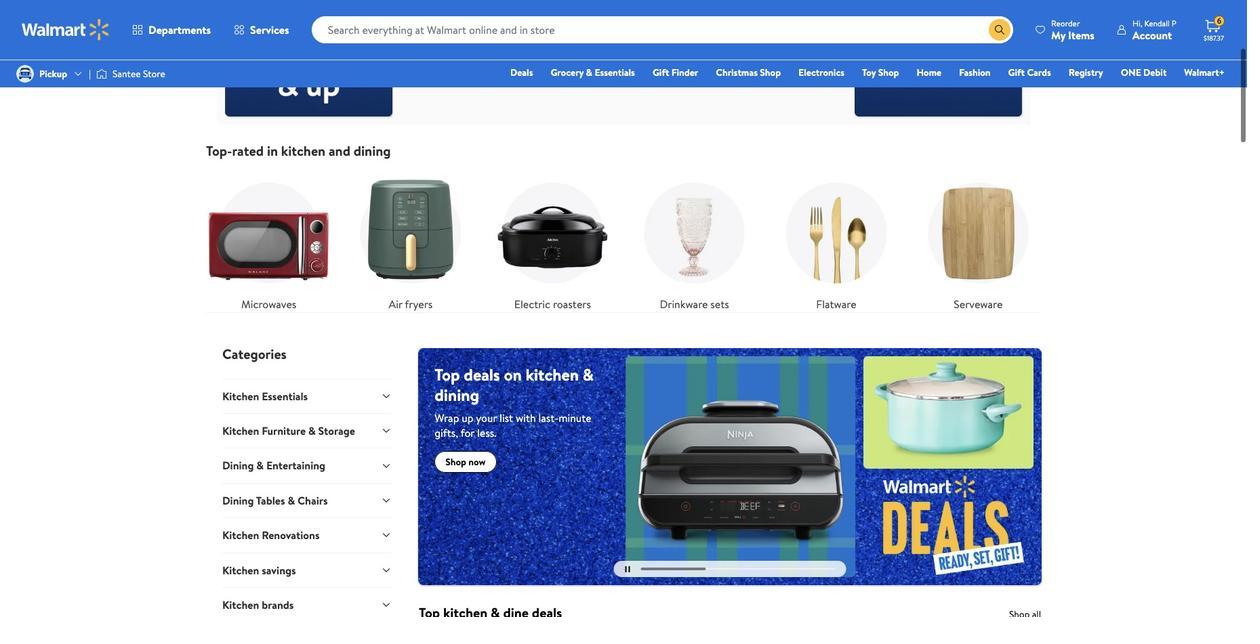 Task type: locate. For each thing, give the bounding box(es) containing it.
|
[[89, 67, 91, 81]]

list containing microwaves
[[198, 160, 1050, 312]]

cards
[[1028, 66, 1052, 79]]

shop now link
[[435, 451, 497, 473]]

1 horizontal spatial gift
[[1009, 66, 1025, 79]]

sets
[[711, 297, 730, 312]]

account
[[1133, 27, 1173, 42]]

0 vertical spatial rated
[[553, 39, 603, 69]]

& right tables
[[288, 494, 295, 509]]

4 kitchen from the top
[[222, 563, 259, 578]]

2 dining from the top
[[222, 494, 254, 509]]

less.
[[477, 426, 497, 441]]

up
[[462, 411, 474, 426]]

fashion link
[[954, 65, 997, 80]]

kitchen down categories
[[222, 389, 259, 404]]

kitchen
[[609, 39, 680, 69], [281, 142, 326, 160], [526, 363, 579, 386]]

0 horizontal spatial dining
[[354, 142, 391, 160]]

2 horizontal spatial kitchen
[[609, 39, 680, 69]]

departments
[[149, 22, 211, 37]]

grocery & essentials
[[551, 66, 635, 79]]

0 vertical spatial top-
[[511, 39, 553, 69]]

1 vertical spatial dining
[[435, 384, 480, 407]]

dining left tables
[[222, 494, 254, 509]]

top- inside top-rated kitchen items picks loved by customers like you.
[[511, 39, 553, 69]]

gift left like
[[653, 66, 670, 79]]

0 vertical spatial dining
[[354, 142, 391, 160]]

0 horizontal spatial gift
[[653, 66, 670, 79]]

dining right and
[[354, 142, 391, 160]]

tables
[[256, 494, 285, 509]]

air fryers
[[389, 297, 433, 312]]

loved
[[565, 69, 594, 86]]

0 horizontal spatial top-
[[206, 142, 232, 160]]

1 vertical spatial dining
[[222, 494, 254, 509]]

3 kitchen from the top
[[222, 528, 259, 543]]

top deals on kitchen & dining wrap up your list with last-minute gifts, for less.
[[435, 363, 594, 441]]

top- left loved
[[511, 39, 553, 69]]

dining inside dining & entertaining dropdown button
[[222, 459, 254, 474]]

minute
[[559, 411, 592, 426]]

1 horizontal spatial shop
[[760, 66, 781, 79]]

1 vertical spatial top-
[[206, 142, 232, 160]]

top-
[[511, 39, 553, 69], [206, 142, 232, 160]]

furniture
[[262, 424, 306, 439]]

kitchen for kitchen furniture & storage
[[222, 424, 259, 439]]

shop left now
[[446, 456, 467, 469]]

1 horizontal spatial rated
[[553, 39, 603, 69]]

5 kitchen from the top
[[222, 598, 259, 613]]

categories
[[222, 345, 287, 363]]

dining for on
[[435, 384, 480, 407]]

toy shop link
[[857, 65, 906, 80]]

kitchen brands
[[222, 598, 294, 613]]

dining
[[354, 142, 391, 160], [435, 384, 480, 407]]

1 vertical spatial essentials
[[262, 389, 308, 404]]

kendall
[[1145, 17, 1171, 29]]

dining inside "top deals on kitchen & dining wrap up your list with last-minute gifts, for less."
[[435, 384, 480, 407]]

last-
[[539, 411, 559, 426]]

shop inside 'link'
[[446, 456, 467, 469]]

kitchen left savings
[[222, 563, 259, 578]]

four stars and up. image
[[217, 11, 1031, 125]]

walmart+ link
[[1179, 65, 1232, 80]]

gifts,
[[435, 426, 459, 441]]

dining & entertaining button
[[222, 449, 392, 483]]

dining inside 'dining tables & chairs' dropdown button
[[222, 494, 254, 509]]

dining up dining tables & chairs
[[222, 459, 254, 474]]

kitchen inside top-rated kitchen items picks loved by customers like you.
[[609, 39, 680, 69]]

shop for toy shop
[[879, 66, 900, 79]]

1 vertical spatial kitchen
[[281, 142, 326, 160]]

rated inside top-rated kitchen items picks loved by customers like you.
[[553, 39, 603, 69]]

2 horizontal spatial shop
[[879, 66, 900, 79]]

&
[[586, 66, 593, 79], [583, 363, 594, 386], [309, 424, 316, 439], [257, 459, 264, 474], [288, 494, 295, 509]]

gift left cards
[[1009, 66, 1025, 79]]

dining
[[222, 459, 254, 474], [222, 494, 254, 509]]

finder
[[672, 66, 699, 79]]

0 horizontal spatial essentials
[[262, 389, 308, 404]]

air fryers link
[[348, 170, 474, 312]]

1 horizontal spatial kitchen
[[526, 363, 579, 386]]

2 gift from the left
[[1009, 66, 1025, 79]]

dining for in
[[354, 142, 391, 160]]

2 kitchen from the top
[[222, 424, 259, 439]]

shop right 'toy'
[[879, 66, 900, 79]]

customers
[[612, 69, 667, 86]]

dining up wrap
[[435, 384, 480, 407]]

gift finder
[[653, 66, 699, 79]]

top- for in
[[206, 142, 232, 160]]

shop for christmas shop
[[760, 66, 781, 79]]

shop inside "link"
[[879, 66, 900, 79]]

kitchen left brands
[[222, 598, 259, 613]]

grocery
[[551, 66, 584, 79]]

electronics
[[799, 66, 845, 79]]

1 dining from the top
[[222, 459, 254, 474]]

shop
[[760, 66, 781, 79], [879, 66, 900, 79], [446, 456, 467, 469]]

kitchen up kitchen savings
[[222, 528, 259, 543]]

0 vertical spatial dining
[[222, 459, 254, 474]]

0 horizontal spatial kitchen
[[281, 142, 326, 160]]

top- left in
[[206, 142, 232, 160]]

1 vertical spatial rated
[[232, 142, 264, 160]]

list
[[198, 160, 1050, 312]]

shop right the christmas at right top
[[760, 66, 781, 79]]

1 kitchen from the top
[[222, 389, 259, 404]]

 image
[[16, 65, 34, 83]]

services button
[[223, 14, 301, 46]]

top- for kitchen
[[511, 39, 553, 69]]

essentials
[[595, 66, 635, 79], [262, 389, 308, 404]]

kitchen inside "top deals on kitchen & dining wrap up your list with last-minute gifts, for less."
[[526, 363, 579, 386]]

kitchen essentials
[[222, 389, 308, 404]]

on
[[504, 363, 522, 386]]

one debit link
[[1115, 65, 1174, 80]]

& left entertaining
[[257, 459, 264, 474]]

0 horizontal spatial shop
[[446, 456, 467, 469]]

& inside "top deals on kitchen & dining wrap up your list with last-minute gifts, for less."
[[583, 363, 594, 386]]

christmas
[[716, 66, 758, 79]]

rated
[[553, 39, 603, 69], [232, 142, 264, 160]]

pickup
[[39, 67, 67, 81]]

gift for gift cards
[[1009, 66, 1025, 79]]

services
[[250, 22, 289, 37]]

kitchen
[[222, 389, 259, 404], [222, 424, 259, 439], [222, 528, 259, 543], [222, 563, 259, 578], [222, 598, 259, 613]]

0 vertical spatial kitchen
[[609, 39, 680, 69]]

items
[[1069, 27, 1095, 42]]

0 vertical spatial essentials
[[595, 66, 635, 79]]

gift for gift finder
[[653, 66, 670, 79]]

fryers
[[405, 297, 433, 312]]

deals
[[464, 363, 500, 386]]

1 horizontal spatial essentials
[[595, 66, 635, 79]]

essentials inside 'grocery & essentials' link
[[595, 66, 635, 79]]

walmart+
[[1185, 66, 1226, 79]]

top-rated in kitchen and dining
[[206, 142, 391, 160]]

1 horizontal spatial dining
[[435, 384, 480, 407]]

deals link
[[505, 65, 539, 80]]

microwaves link
[[206, 170, 332, 312]]

 image
[[96, 67, 107, 81]]

one
[[1122, 66, 1142, 79]]

Walmart Site-Wide search field
[[312, 16, 1014, 43]]

1 gift from the left
[[653, 66, 670, 79]]

savings
[[262, 563, 296, 578]]

debit
[[1144, 66, 1167, 79]]

2 vertical spatial kitchen
[[526, 363, 579, 386]]

0 horizontal spatial rated
[[232, 142, 264, 160]]

drinkware
[[660, 297, 708, 312]]

1 horizontal spatial top-
[[511, 39, 553, 69]]

kitchen down kitchen essentials in the bottom left of the page
[[222, 424, 259, 439]]

& up minute
[[583, 363, 594, 386]]



Task type: vqa. For each thing, say whether or not it's contained in the screenshot.
electronics
yes



Task type: describe. For each thing, give the bounding box(es) containing it.
santee
[[113, 67, 141, 81]]

one debit
[[1122, 66, 1167, 79]]

flatware
[[817, 297, 857, 312]]

kitchen savings
[[222, 563, 296, 578]]

kitchen furniture & storage button
[[222, 414, 392, 449]]

your
[[476, 411, 497, 426]]

gift cards
[[1009, 66, 1052, 79]]

dining for dining & entertaining
[[222, 459, 254, 474]]

departments button
[[121, 14, 223, 46]]

serveware link
[[916, 170, 1042, 312]]

gift cards link
[[1003, 65, 1058, 80]]

carousel controls navigation
[[614, 562, 847, 578]]

deals
[[511, 66, 533, 79]]

my
[[1052, 27, 1066, 42]]

home
[[917, 66, 942, 79]]

kitchen for &
[[526, 363, 579, 386]]

store
[[143, 67, 165, 81]]

drinkware sets
[[660, 297, 730, 312]]

now
[[469, 456, 486, 469]]

items
[[685, 39, 737, 69]]

and
[[329, 142, 351, 160]]

kitchen for kitchen savings
[[222, 563, 259, 578]]

picks
[[535, 69, 562, 86]]

kitchen for and
[[281, 142, 326, 160]]

p
[[1173, 17, 1177, 29]]

storage
[[318, 424, 355, 439]]

christmas shop
[[716, 66, 781, 79]]

air
[[389, 297, 403, 312]]

registry link
[[1063, 65, 1110, 80]]

electric roasters link
[[490, 170, 616, 312]]

microwaves
[[241, 297, 297, 312]]

kitchen essentials button
[[222, 379, 392, 414]]

kitchen brands button
[[222, 588, 392, 618]]

kitchen renovations button
[[222, 518, 392, 553]]

gift finder link
[[647, 65, 705, 80]]

roasters
[[553, 297, 591, 312]]

kitchen furniture & storage
[[222, 424, 355, 439]]

kitchen for kitchen renovations
[[222, 528, 259, 543]]

christmas shop link
[[710, 65, 787, 80]]

electronics link
[[793, 65, 851, 80]]

you.
[[691, 69, 713, 86]]

by
[[597, 69, 609, 86]]

search icon image
[[995, 24, 1006, 35]]

fashion
[[960, 66, 991, 79]]

Search search field
[[312, 16, 1014, 43]]

kitchen for kitchen essentials
[[222, 389, 259, 404]]

registry
[[1069, 66, 1104, 79]]

dining & entertaining
[[222, 459, 326, 474]]

like
[[670, 69, 688, 86]]

hi,
[[1133, 17, 1143, 29]]

toy shop
[[863, 66, 900, 79]]

rated for in
[[232, 142, 264, 160]]

& left storage
[[309, 424, 316, 439]]

renovations
[[262, 528, 320, 543]]

home link
[[911, 65, 948, 80]]

& left by
[[586, 66, 593, 79]]

entertaining
[[266, 459, 326, 474]]

santee store
[[113, 67, 165, 81]]

electric
[[515, 297, 551, 312]]

hi, kendall p account
[[1133, 17, 1177, 42]]

list
[[500, 411, 514, 426]]

6
[[1218, 15, 1222, 27]]

with
[[516, 411, 536, 426]]

kitchen renovations
[[222, 528, 320, 543]]

essentials inside kitchen essentials dropdown button
[[262, 389, 308, 404]]

6 $187.37
[[1204, 15, 1225, 43]]

electric roasters
[[515, 297, 591, 312]]

dining tables & chairs button
[[222, 483, 392, 518]]

drinkware sets link
[[632, 170, 758, 312]]

kitchen for kitchen brands
[[222, 598, 259, 613]]

rated for kitchen
[[553, 39, 603, 69]]

walmart image
[[22, 19, 110, 41]]

pause image
[[625, 567, 630, 573]]

chairs
[[298, 494, 328, 509]]

dining for dining tables & chairs
[[222, 494, 254, 509]]

reorder my items
[[1052, 17, 1095, 42]]

brands
[[262, 598, 294, 613]]

toy
[[863, 66, 876, 79]]

$187.37
[[1204, 33, 1225, 43]]

kitchen savings button
[[222, 553, 392, 588]]

grocery & essentials link
[[545, 65, 642, 80]]

for
[[461, 426, 475, 441]]

wrap
[[435, 411, 459, 426]]

flatware link
[[774, 170, 900, 312]]

reorder
[[1052, 17, 1081, 29]]



